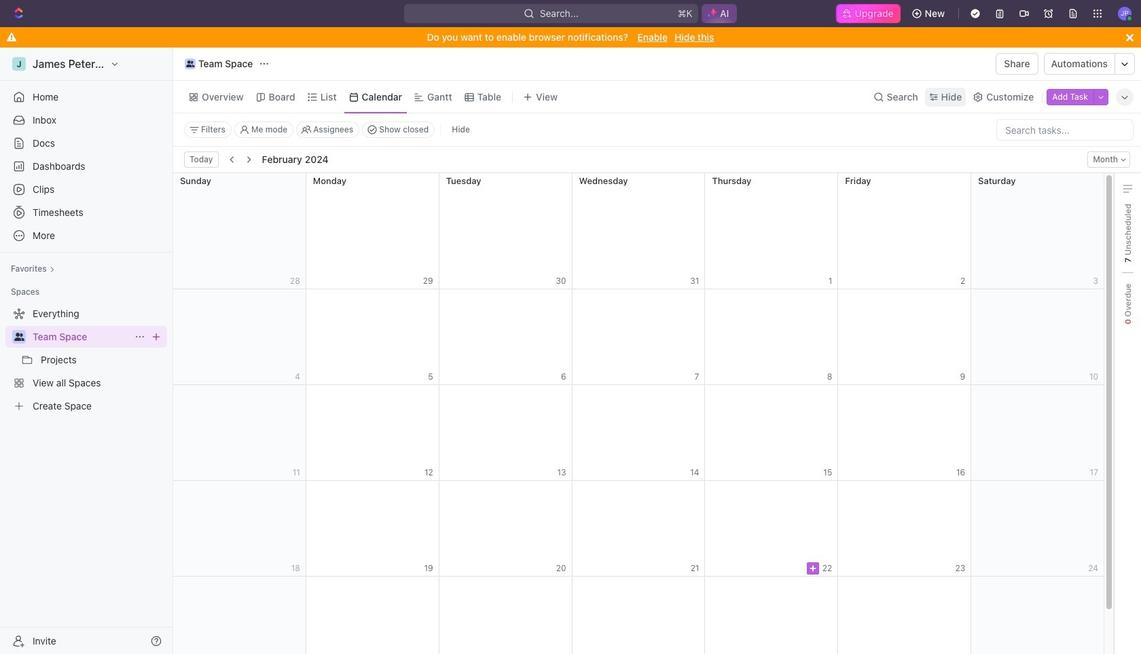 Task type: describe. For each thing, give the bounding box(es) containing it.
user group image inside tree
[[14, 333, 24, 341]]

sidebar navigation
[[0, 48, 176, 655]]

1 horizontal spatial user group image
[[186, 60, 195, 67]]

5 row from the top
[[173, 577, 1105, 655]]

Search tasks... text field
[[998, 120, 1134, 140]]

2 row from the top
[[173, 290, 1105, 385]]

1 row from the top
[[173, 173, 1105, 290]]

tree inside sidebar navigation
[[5, 303, 167, 417]]

dropdown menu image
[[810, 565, 817, 572]]



Task type: locate. For each thing, give the bounding box(es) containing it.
1 vertical spatial user group image
[[14, 333, 24, 341]]

0 vertical spatial user group image
[[186, 60, 195, 67]]

0 horizontal spatial user group image
[[14, 333, 24, 341]]

james peterson's workspace, , element
[[12, 57, 26, 71]]

4 row from the top
[[173, 481, 1105, 577]]

grid
[[173, 173, 1105, 655]]

row
[[173, 173, 1105, 290], [173, 290, 1105, 385], [173, 385, 1105, 481], [173, 481, 1105, 577], [173, 577, 1105, 655]]

3 row from the top
[[173, 385, 1105, 481]]

user group image
[[186, 60, 195, 67], [14, 333, 24, 341]]

tree
[[5, 303, 167, 417]]



Task type: vqa. For each thing, say whether or not it's contained in the screenshot.
the user group icon to the top
yes



